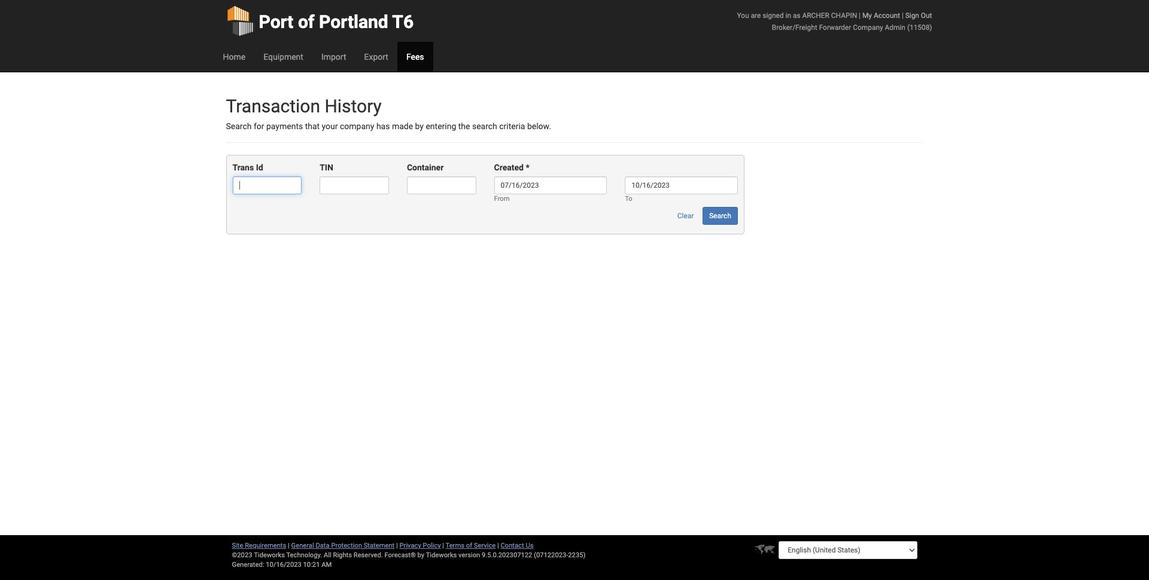 Task type: describe. For each thing, give the bounding box(es) containing it.
service
[[474, 542, 496, 550]]

by inside transaction history search for payments that your company has made by entering the search criteria below.
[[415, 121, 424, 131]]

created *
[[494, 163, 530, 173]]

search inside button
[[709, 212, 731, 220]]

home
[[223, 52, 245, 62]]

are
[[751, 11, 761, 20]]

import
[[321, 52, 346, 62]]

terms of service link
[[446, 542, 496, 550]]

©2023 tideworks
[[232, 552, 285, 560]]

MM/dd/yyyy text field
[[625, 177, 738, 195]]

export button
[[355, 42, 397, 72]]

(11508)
[[907, 23, 932, 32]]

forwarder
[[819, 23, 851, 32]]

broker/freight
[[772, 23, 817, 32]]

equipment
[[263, 52, 303, 62]]

signed
[[763, 11, 784, 20]]

company
[[853, 23, 883, 32]]

policy
[[423, 542, 441, 550]]

general
[[291, 542, 314, 550]]

chapin
[[831, 11, 857, 20]]

below.
[[527, 121, 551, 131]]

site requirements link
[[232, 542, 286, 550]]

my
[[862, 11, 872, 20]]

your
[[322, 121, 338, 131]]

home button
[[214, 42, 254, 72]]

9.5.0.202307122
[[482, 552, 532, 560]]

us
[[526, 542, 534, 550]]

my account link
[[862, 11, 900, 20]]

you
[[737, 11, 749, 20]]

version
[[459, 552, 480, 560]]

search inside transaction history search for payments that your company has made by entering the search criteria below.
[[226, 121, 252, 131]]

t6
[[392, 11, 414, 32]]

Container text field
[[407, 177, 476, 195]]

forecast®
[[385, 552, 416, 560]]

(07122023-
[[534, 552, 568, 560]]

trans id
[[233, 163, 263, 173]]

sign
[[905, 11, 919, 20]]

fees
[[406, 52, 424, 62]]

portland
[[319, 11, 388, 32]]

created
[[494, 163, 524, 173]]

export
[[364, 52, 388, 62]]

privacy policy link
[[400, 542, 441, 550]]

archer
[[802, 11, 829, 20]]

privacy
[[400, 542, 421, 550]]

equipment button
[[254, 42, 312, 72]]

| up forecast®
[[396, 542, 398, 550]]

for
[[254, 121, 264, 131]]

site requirements | general data protection statement | privacy policy | terms of service | contact us ©2023 tideworks technology. all rights reserved. forecast® by tideworks version 9.5.0.202307122 (07122023-2235) generated: 10/16/2023 10:21 am
[[232, 542, 586, 569]]

| up 9.5.0.202307122
[[497, 542, 499, 550]]

data
[[316, 542, 330, 550]]

reserved.
[[354, 552, 383, 560]]

Created * text field
[[494, 177, 607, 195]]

payments
[[266, 121, 303, 131]]

2235)
[[568, 552, 586, 560]]

trans
[[233, 163, 254, 173]]

general data protection statement link
[[291, 542, 395, 550]]

terms
[[446, 542, 464, 550]]

10/16/2023
[[266, 561, 302, 569]]



Task type: vqa. For each thing, say whether or not it's contained in the screenshot.
the Mass Update Enter the search criteria below to locate equipment to perform a mass update.
no



Task type: locate. For each thing, give the bounding box(es) containing it.
port
[[259, 11, 294, 32]]

transaction history search for payments that your company has made by entering the search criteria below.
[[226, 96, 551, 131]]

protection
[[331, 542, 362, 550]]

site
[[232, 542, 243, 550]]

1 horizontal spatial search
[[709, 212, 731, 220]]

tideworks
[[426, 552, 457, 560]]

search button
[[703, 207, 738, 225]]

of up 'version'
[[466, 542, 472, 550]]

company
[[340, 121, 374, 131]]

search right clear
[[709, 212, 731, 220]]

| left 'general'
[[288, 542, 290, 550]]

search
[[226, 121, 252, 131], [709, 212, 731, 220]]

TIN text field
[[320, 177, 389, 195]]

port of portland t6
[[259, 11, 414, 32]]

of right the port
[[298, 11, 315, 32]]

to
[[625, 195, 632, 203]]

has
[[376, 121, 390, 131]]

entering
[[426, 121, 456, 131]]

|
[[859, 11, 861, 20], [902, 11, 904, 20], [288, 542, 290, 550], [396, 542, 398, 550], [442, 542, 444, 550], [497, 542, 499, 550]]

as
[[793, 11, 801, 20]]

criteria
[[499, 121, 525, 131]]

in
[[786, 11, 791, 20]]

of
[[298, 11, 315, 32], [466, 542, 472, 550]]

by right made at the left of page
[[415, 121, 424, 131]]

you are signed in as archer chapin | my account | sign out broker/freight forwarder company admin (11508)
[[737, 11, 932, 32]]

| left my
[[859, 11, 861, 20]]

clear
[[677, 212, 694, 220]]

import button
[[312, 42, 355, 72]]

1 vertical spatial by
[[418, 552, 424, 560]]

by inside site requirements | general data protection statement | privacy policy | terms of service | contact us ©2023 tideworks technology. all rights reserved. forecast® by tideworks version 9.5.0.202307122 (07122023-2235) generated: 10/16/2023 10:21 am
[[418, 552, 424, 560]]

made
[[392, 121, 413, 131]]

am
[[322, 561, 332, 569]]

0 horizontal spatial of
[[298, 11, 315, 32]]

contact
[[501, 542, 524, 550]]

0 vertical spatial by
[[415, 121, 424, 131]]

id
[[256, 163, 263, 173]]

*
[[526, 163, 530, 173]]

10:21
[[303, 561, 320, 569]]

1 horizontal spatial of
[[466, 542, 472, 550]]

of inside port of portland t6 link
[[298, 11, 315, 32]]

from
[[494, 195, 510, 203]]

requirements
[[245, 542, 286, 550]]

1 vertical spatial search
[[709, 212, 731, 220]]

that
[[305, 121, 320, 131]]

sign out link
[[905, 11, 932, 20]]

by down privacy policy link at the bottom left of the page
[[418, 552, 424, 560]]

admin
[[885, 23, 906, 32]]

generated:
[[232, 561, 264, 569]]

| up tideworks on the bottom left of page
[[442, 542, 444, 550]]

Trans Id text field
[[233, 177, 302, 195]]

history
[[325, 96, 382, 117]]

| left sign
[[902, 11, 904, 20]]

search
[[472, 121, 497, 131]]

tin
[[320, 163, 333, 173]]

account
[[874, 11, 900, 20]]

contact us link
[[501, 542, 534, 550]]

clear button
[[671, 207, 701, 225]]

container
[[407, 163, 444, 173]]

1 vertical spatial of
[[466, 542, 472, 550]]

port of portland t6 link
[[226, 0, 414, 42]]

by
[[415, 121, 424, 131], [418, 552, 424, 560]]

statement
[[364, 542, 395, 550]]

search left for
[[226, 121, 252, 131]]

all
[[324, 552, 331, 560]]

technology.
[[286, 552, 322, 560]]

transaction
[[226, 96, 320, 117]]

0 vertical spatial search
[[226, 121, 252, 131]]

0 horizontal spatial search
[[226, 121, 252, 131]]

fees button
[[397, 42, 433, 72]]

out
[[921, 11, 932, 20]]

0 vertical spatial of
[[298, 11, 315, 32]]

rights
[[333, 552, 352, 560]]

of inside site requirements | general data protection statement | privacy policy | terms of service | contact us ©2023 tideworks technology. all rights reserved. forecast® by tideworks version 9.5.0.202307122 (07122023-2235) generated: 10/16/2023 10:21 am
[[466, 542, 472, 550]]

the
[[458, 121, 470, 131]]



